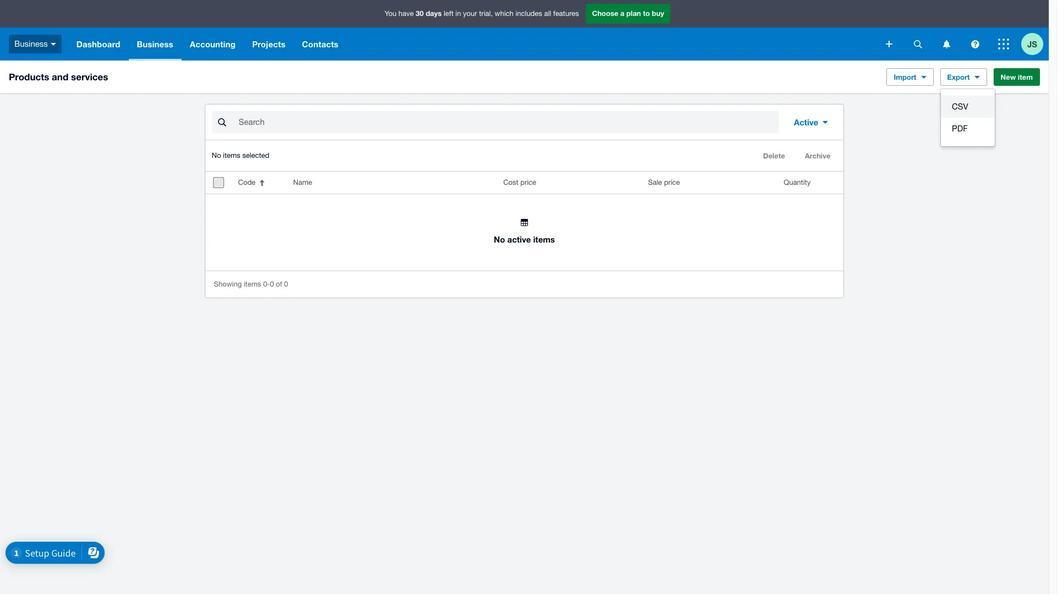 Task type: vqa. For each thing, say whether or not it's contained in the screenshot.
navigation containing Dashboard
yes



Task type: locate. For each thing, give the bounding box(es) containing it.
new item
[[1001, 73, 1033, 81]]

items left the selected on the left top of the page
[[223, 151, 240, 160]]

1 horizontal spatial business
[[137, 39, 173, 49]]

business button
[[0, 28, 68, 61]]

navigation
[[68, 28, 878, 61]]

showing
[[214, 280, 242, 289]]

price right sale
[[664, 178, 680, 187]]

svg image
[[943, 40, 950, 48], [51, 43, 56, 46]]

no
[[212, 151, 221, 160], [494, 234, 505, 244]]

price for sale price
[[664, 178, 680, 187]]

items
[[223, 151, 240, 160], [533, 234, 555, 244], [244, 280, 261, 289]]

accounting button
[[182, 28, 244, 61]]

active button
[[785, 111, 837, 133]]

0 horizontal spatial business
[[14, 39, 48, 48]]

active
[[794, 117, 818, 127]]

svg image
[[998, 39, 1009, 50], [914, 40, 922, 48], [971, 40, 979, 48], [886, 41, 892, 47]]

items right active
[[533, 234, 555, 244]]

includes
[[516, 9, 542, 18]]

buy
[[652, 9, 664, 18]]

0 vertical spatial items
[[223, 151, 240, 160]]

name
[[293, 178, 312, 187]]

0 vertical spatial no
[[212, 151, 221, 160]]

group containing csv
[[941, 89, 995, 146]]

0 horizontal spatial no
[[212, 151, 221, 160]]

projects
[[252, 39, 286, 49]]

code
[[238, 178, 256, 187]]

1 horizontal spatial price
[[664, 178, 680, 187]]

csv button
[[941, 96, 995, 118]]

2 horizontal spatial items
[[533, 234, 555, 244]]

sale price button
[[543, 172, 687, 194]]

navigation containing dashboard
[[68, 28, 878, 61]]

item
[[1018, 73, 1033, 81]]

price right cost
[[520, 178, 536, 187]]

list of items with cost price, sale price and quantity element
[[205, 172, 844, 271]]

0 horizontal spatial 0
[[270, 280, 274, 289]]

1 horizontal spatial svg image
[[943, 40, 950, 48]]

svg image up "export"
[[943, 40, 950, 48]]

1 horizontal spatial items
[[244, 280, 261, 289]]

name button
[[287, 172, 396, 194]]

0 horizontal spatial price
[[520, 178, 536, 187]]

items for no items selected
[[223, 151, 240, 160]]

1 vertical spatial items
[[533, 234, 555, 244]]

left
[[444, 9, 454, 18]]

import button
[[887, 68, 934, 86]]

business inside dropdown button
[[137, 39, 173, 49]]

0 left of
[[270, 280, 274, 289]]

no left the selected on the left top of the page
[[212, 151, 221, 160]]

0
[[270, 280, 274, 289], [284, 280, 288, 289]]

Search search field
[[238, 112, 779, 133]]

have
[[399, 9, 414, 18]]

list box
[[941, 89, 995, 146]]

export
[[947, 73, 970, 81]]

banner
[[0, 0, 1049, 61]]

delete
[[763, 151, 785, 160]]

price inside cost price button
[[520, 178, 536, 187]]

business inside popup button
[[14, 39, 48, 48]]

items left 0-
[[244, 280, 261, 289]]

2 price from the left
[[664, 178, 680, 187]]

0 horizontal spatial items
[[223, 151, 240, 160]]

0 right of
[[284, 280, 288, 289]]

products and services
[[9, 71, 108, 83]]

new item button
[[994, 68, 1040, 86]]

price inside sale price button
[[664, 178, 680, 187]]

1 price from the left
[[520, 178, 536, 187]]

contacts button
[[294, 28, 347, 61]]

all
[[544, 9, 551, 18]]

plan
[[626, 9, 641, 18]]

2 vertical spatial items
[[244, 280, 261, 289]]

no left active
[[494, 234, 505, 244]]

1 vertical spatial no
[[494, 234, 505, 244]]

js button
[[1021, 28, 1049, 61]]

no items selected
[[212, 151, 269, 160]]

1 0 from the left
[[270, 280, 274, 289]]

no for no items selected
[[212, 151, 221, 160]]

you
[[385, 9, 397, 18]]

items for showing items 0-0 of 0
[[244, 280, 261, 289]]

group
[[941, 89, 995, 146]]

contacts
[[302, 39, 339, 49]]

days
[[426, 9, 442, 18]]

a
[[620, 9, 624, 18]]

no for no active items
[[494, 234, 505, 244]]

no inside list of items with cost price, sale price and quantity element
[[494, 234, 505, 244]]

svg image up products and services
[[51, 43, 56, 46]]

which
[[495, 9, 514, 18]]

quantity
[[784, 178, 811, 187]]

1 horizontal spatial no
[[494, 234, 505, 244]]

cost price
[[503, 178, 536, 187]]

of
[[276, 280, 282, 289]]

1 horizontal spatial 0
[[284, 280, 288, 289]]

business
[[14, 39, 48, 48], [137, 39, 173, 49]]

0 horizontal spatial svg image
[[51, 43, 56, 46]]

price
[[520, 178, 536, 187], [664, 178, 680, 187]]



Task type: describe. For each thing, give the bounding box(es) containing it.
dashboard
[[76, 39, 120, 49]]

projects button
[[244, 28, 294, 61]]

banner containing js
[[0, 0, 1049, 61]]

cost
[[503, 178, 518, 187]]

svg image inside business popup button
[[51, 43, 56, 46]]

price for cost price
[[520, 178, 536, 187]]

and
[[52, 71, 68, 83]]

delete button
[[756, 147, 792, 165]]

business button
[[129, 28, 182, 61]]

new
[[1001, 73, 1016, 81]]

pdf
[[952, 124, 968, 133]]

trial,
[[479, 9, 493, 18]]

30
[[416, 9, 424, 18]]

list box containing csv
[[941, 89, 995, 146]]

active
[[507, 234, 531, 244]]

import
[[894, 73, 916, 81]]

csv
[[952, 102, 968, 111]]

selected
[[242, 151, 269, 160]]

pdf button
[[941, 118, 995, 140]]

in
[[456, 9, 461, 18]]

archive
[[805, 151, 831, 160]]

dashboard link
[[68, 28, 129, 61]]

0-
[[263, 280, 270, 289]]

choose a plan to buy
[[592, 9, 664, 18]]

you have 30 days left in your trial, which includes all features
[[385, 9, 579, 18]]

choose
[[592, 9, 618, 18]]

sale
[[648, 178, 662, 187]]

2 0 from the left
[[284, 280, 288, 289]]

services
[[71, 71, 108, 83]]

products
[[9, 71, 49, 83]]

archive button
[[798, 147, 837, 165]]

your
[[463, 9, 477, 18]]

js
[[1027, 39, 1037, 49]]

quantity button
[[687, 172, 817, 194]]

showing items 0-0 of 0
[[214, 280, 288, 289]]

code button
[[232, 172, 287, 194]]

no active items
[[494, 234, 555, 244]]

accounting
[[190, 39, 236, 49]]

cost price button
[[396, 172, 543, 194]]

export button
[[940, 68, 987, 86]]

features
[[553, 9, 579, 18]]

sale price
[[648, 178, 680, 187]]

to
[[643, 9, 650, 18]]



